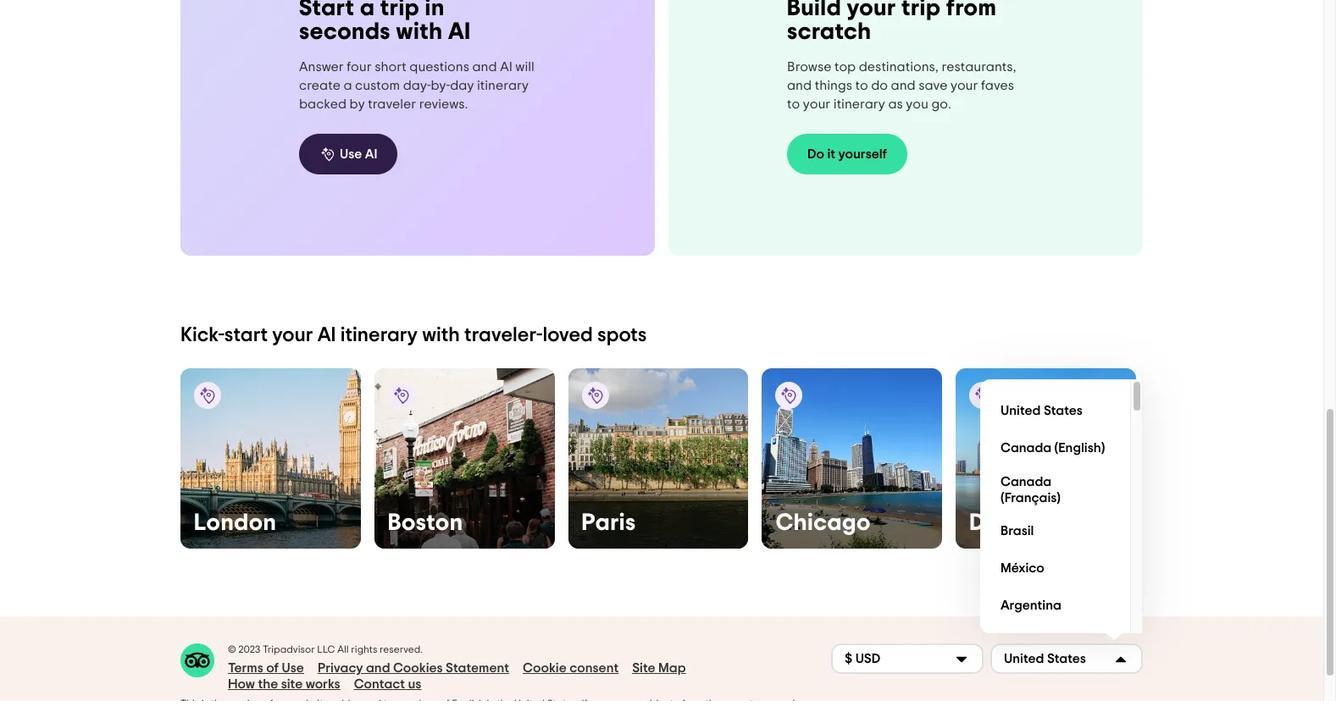 Task type: locate. For each thing, give the bounding box(es) containing it.
trip
[[380, 0, 420, 20], [902, 0, 941, 20]]

1 vertical spatial canada
[[1001, 475, 1052, 489]]

ai inside "answer four short questions and ai will create a custom day-by-day itinerary backed by traveler reviews."
[[500, 60, 513, 73]]

use ai button
[[299, 134, 398, 174]]

©
[[228, 645, 236, 655]]

© 2023 tripadvisor llc all rights reserved.
[[228, 645, 423, 655]]

united states inside united states popup button
[[1005, 653, 1087, 667]]

your right build
[[847, 0, 897, 20]]

chicago
[[776, 512, 871, 536]]

site
[[633, 662, 656, 676]]

menu containing united states
[[981, 380, 1144, 663]]

0 vertical spatial use
[[340, 147, 362, 161]]

1 vertical spatial itinerary
[[834, 97, 886, 111]]

and down destinations,
[[891, 79, 916, 92]]

ai inside start a trip in seconds with ai
[[448, 20, 471, 44]]

1 vertical spatial with
[[422, 326, 460, 346]]

to left do
[[856, 79, 869, 92]]

0 horizontal spatial use
[[282, 662, 304, 676]]

1 vertical spatial united
[[1005, 653, 1045, 667]]

0 vertical spatial united states
[[1001, 405, 1083, 418]]

with up questions
[[396, 20, 443, 44]]

a right start
[[360, 0, 375, 20]]

united states for united states link
[[1001, 405, 1083, 418]]

works
[[306, 678, 341, 692]]

united states
[[1001, 405, 1083, 418], [1005, 653, 1087, 667]]

ai right in
[[448, 20, 471, 44]]

and inside "answer four short questions and ai will create a custom day-by-day itinerary backed by traveler reviews."
[[473, 60, 497, 73]]

united states inside united states link
[[1001, 405, 1083, 418]]

ai
[[448, 20, 471, 44], [500, 60, 513, 73], [365, 147, 378, 161], [318, 326, 336, 346]]

1 vertical spatial a
[[344, 79, 352, 92]]

united inside popup button
[[1005, 653, 1045, 667]]

things
[[815, 79, 853, 92]]

méxico
[[1001, 562, 1045, 576]]

do
[[872, 79, 889, 92]]

trip for your
[[902, 0, 941, 20]]

kick-
[[181, 326, 225, 346]]

use up site
[[282, 662, 304, 676]]

states
[[1044, 405, 1083, 418], [1048, 653, 1087, 667]]

canada up (français)
[[1001, 475, 1052, 489]]

united
[[1001, 405, 1041, 418], [1005, 653, 1045, 667]]

2 canada from the top
[[1001, 475, 1052, 489]]

ai right 'start'
[[318, 326, 336, 346]]

a up by
[[344, 79, 352, 92]]

canada for canada (français)
[[1001, 475, 1052, 489]]

united states down argentina link
[[1005, 653, 1087, 667]]

browse
[[788, 60, 832, 74]]

cookies
[[393, 662, 443, 676]]

canada (français) link
[[994, 468, 1117, 514]]

2 trip from the left
[[902, 0, 941, 20]]

trip left in
[[380, 0, 420, 20]]

2 horizontal spatial itinerary
[[834, 97, 886, 111]]

with left "traveler-"
[[422, 326, 460, 346]]

you
[[907, 97, 929, 111]]

ai down traveler
[[365, 147, 378, 161]]

short
[[375, 60, 407, 73]]

0 vertical spatial united
[[1001, 405, 1041, 418]]

states for united states link
[[1044, 405, 1083, 418]]

trip inside start a trip in seconds with ai
[[380, 0, 420, 20]]

privacy and cookies statement
[[318, 662, 510, 676]]

kick-start your ai itinerary with traveler-loved spots
[[181, 326, 647, 346]]

with for seconds
[[396, 20, 443, 44]]

trip inside build your trip from scratch
[[902, 0, 941, 20]]

united states button
[[991, 644, 1144, 675]]

map
[[659, 662, 686, 676]]

united for united states link
[[1001, 405, 1041, 418]]

brasil link
[[994, 514, 1117, 551]]

and down the browse
[[788, 79, 812, 92]]

day-
[[403, 79, 431, 92]]

with
[[396, 20, 443, 44], [422, 326, 460, 346]]

day
[[450, 79, 474, 92]]

dubai
[[970, 512, 1035, 536]]

cookie
[[523, 662, 567, 676]]

custom
[[355, 79, 400, 92]]

your
[[847, 0, 897, 20], [951, 79, 979, 92], [803, 97, 831, 111], [272, 326, 313, 346]]

united down the "argentina"
[[1005, 653, 1045, 667]]

your right 'start'
[[272, 326, 313, 346]]

yourself
[[839, 148, 888, 161]]

trip left from
[[902, 0, 941, 20]]

canada up canada (français) at the bottom
[[1001, 442, 1052, 456]]

london link
[[181, 369, 361, 549]]

states up canada (english) link at the bottom right
[[1044, 405, 1083, 418]]

0 vertical spatial with
[[396, 20, 443, 44]]

itinerary inside browse top destinations, restaurants, and things to do and save your faves to your itinerary as you go.
[[834, 97, 886, 111]]

0 horizontal spatial trip
[[380, 0, 420, 20]]

to
[[856, 79, 869, 92], [788, 97, 800, 111]]

0 vertical spatial a
[[360, 0, 375, 20]]

united up canada (english) at the right bottom of the page
[[1001, 405, 1041, 418]]

a inside "answer four short questions and ai will create a custom day-by-day itinerary backed by traveler reviews."
[[344, 79, 352, 92]]

0 vertical spatial itinerary
[[477, 79, 529, 92]]

1 vertical spatial united states
[[1005, 653, 1087, 667]]

0 horizontal spatial to
[[788, 97, 800, 111]]

canada
[[1001, 442, 1052, 456], [1001, 475, 1052, 489]]

1 canada from the top
[[1001, 442, 1052, 456]]

1 horizontal spatial trip
[[902, 0, 941, 20]]

canada inside canada (français)
[[1001, 475, 1052, 489]]

1 trip from the left
[[380, 0, 420, 20]]

chicago link
[[763, 369, 943, 549]]

do it yourself button
[[788, 134, 908, 175]]

1 vertical spatial states
[[1048, 653, 1087, 667]]

0 horizontal spatial a
[[344, 79, 352, 92]]

menu
[[981, 380, 1144, 663]]

terms
[[228, 662, 264, 676]]

states inside popup button
[[1048, 653, 1087, 667]]

states down argentina link
[[1048, 653, 1087, 667]]

paris
[[582, 512, 637, 536]]

0 vertical spatial canada
[[1001, 442, 1052, 456]]

top
[[835, 60, 856, 74]]

go.
[[932, 97, 952, 111]]

0 horizontal spatial itinerary
[[341, 326, 418, 346]]

to down the browse
[[788, 97, 800, 111]]

united states up canada (english) at the right bottom of the page
[[1001, 405, 1083, 418]]

united for united states popup button
[[1005, 653, 1045, 667]]

1 horizontal spatial itinerary
[[477, 79, 529, 92]]

1 horizontal spatial to
[[856, 79, 869, 92]]

in
[[425, 0, 445, 20]]

with inside start a trip in seconds with ai
[[396, 20, 443, 44]]

start
[[299, 0, 355, 20]]

site map link
[[633, 661, 686, 677]]

backed
[[299, 97, 347, 111]]

us
[[408, 678, 422, 692]]

0 vertical spatial states
[[1044, 405, 1083, 418]]

the
[[258, 678, 278, 692]]

canada inside canada (english) link
[[1001, 442, 1052, 456]]

use down by
[[340, 147, 362, 161]]

ai left will
[[500, 60, 513, 73]]

1 horizontal spatial use
[[340, 147, 362, 161]]

your down things
[[803, 97, 831, 111]]

use inside "button"
[[340, 147, 362, 161]]

it
[[828, 148, 836, 161]]

1 horizontal spatial a
[[360, 0, 375, 20]]

1 vertical spatial use
[[282, 662, 304, 676]]

and up day on the top left of the page
[[473, 60, 497, 73]]



Task type: vqa. For each thing, say whether or not it's contained in the screenshot.
with related to seconds
yes



Task type: describe. For each thing, give the bounding box(es) containing it.
how
[[228, 678, 255, 692]]

by-
[[431, 79, 450, 92]]

terms of use
[[228, 662, 304, 676]]

(français)
[[1001, 492, 1061, 505]]

cookie consent button
[[523, 661, 619, 677]]

terms of use link
[[228, 661, 304, 677]]

statement
[[446, 662, 510, 676]]

create
[[299, 79, 341, 92]]

your inside build your trip from scratch
[[847, 0, 897, 20]]

loved
[[543, 326, 593, 346]]

llc
[[317, 645, 335, 655]]

contact us
[[354, 678, 422, 692]]

how the site works link
[[228, 677, 341, 693]]

canada (français)
[[1001, 475, 1061, 505]]

four
[[347, 60, 372, 73]]

privacy and cookies statement link
[[318, 661, 510, 677]]

contact us link
[[354, 677, 422, 693]]

by
[[350, 97, 365, 111]]

usd
[[856, 653, 881, 667]]

of
[[266, 662, 279, 676]]

questions
[[410, 60, 470, 73]]

build your trip from scratch
[[788, 0, 997, 44]]

all
[[338, 645, 349, 655]]

will
[[516, 60, 535, 73]]

méxico link
[[994, 551, 1117, 588]]

reviews.
[[419, 97, 468, 111]]

a inside start a trip in seconds with ai
[[360, 0, 375, 20]]

privacy
[[318, 662, 363, 676]]

faves
[[982, 79, 1015, 92]]

boston
[[388, 512, 463, 536]]

answer
[[299, 60, 344, 73]]

start
[[225, 326, 268, 346]]

do it yourself
[[808, 148, 888, 161]]

boston link
[[375, 369, 555, 549]]

from
[[947, 0, 997, 20]]

(english)
[[1055, 442, 1106, 456]]

your down restaurants,
[[951, 79, 979, 92]]

united states link
[[994, 393, 1117, 431]]

$ usd
[[845, 653, 881, 667]]

use ai
[[340, 147, 378, 161]]

canada for canada (english)
[[1001, 442, 1052, 456]]

dubai link
[[956, 369, 1137, 549]]

1 vertical spatial to
[[788, 97, 800, 111]]

$
[[845, 653, 853, 667]]

itinerary inside "answer four short questions and ai will create a custom day-by-day itinerary backed by traveler reviews."
[[477, 79, 529, 92]]

cookie consent
[[523, 662, 619, 676]]

2023
[[238, 645, 261, 655]]

and up contact
[[366, 662, 390, 676]]

london
[[194, 512, 277, 536]]

save
[[919, 79, 948, 92]]

2 vertical spatial itinerary
[[341, 326, 418, 346]]

consent
[[570, 662, 619, 676]]

$ usd button
[[832, 644, 984, 675]]

restaurants,
[[942, 60, 1017, 74]]

browse top destinations, restaurants, and things to do and save your faves to your itinerary as you go.
[[788, 60, 1017, 111]]

reserved.
[[380, 645, 423, 655]]

start a trip in seconds with ai
[[299, 0, 471, 44]]

argentina link
[[994, 588, 1117, 626]]

0 vertical spatial to
[[856, 79, 869, 92]]

do
[[808, 148, 825, 161]]

destinations,
[[859, 60, 939, 74]]

argentina
[[1001, 600, 1062, 613]]

rights
[[351, 645, 378, 655]]

site map how the site works
[[228, 662, 686, 692]]

spots
[[598, 326, 647, 346]]

brasil
[[1001, 525, 1035, 539]]

paris link
[[569, 369, 749, 549]]

as
[[889, 97, 904, 111]]

scratch
[[788, 20, 872, 44]]

with for itinerary
[[422, 326, 460, 346]]

canada (english) link
[[994, 431, 1117, 468]]

trip for a
[[380, 0, 420, 20]]

states for united states popup button
[[1048, 653, 1087, 667]]

ai inside "button"
[[365, 147, 378, 161]]

tripadvisor
[[263, 645, 315, 655]]

traveler-
[[465, 326, 543, 346]]

seconds
[[299, 20, 391, 44]]

traveler
[[368, 97, 417, 111]]

site
[[281, 678, 303, 692]]

united states for united states popup button
[[1005, 653, 1087, 667]]



